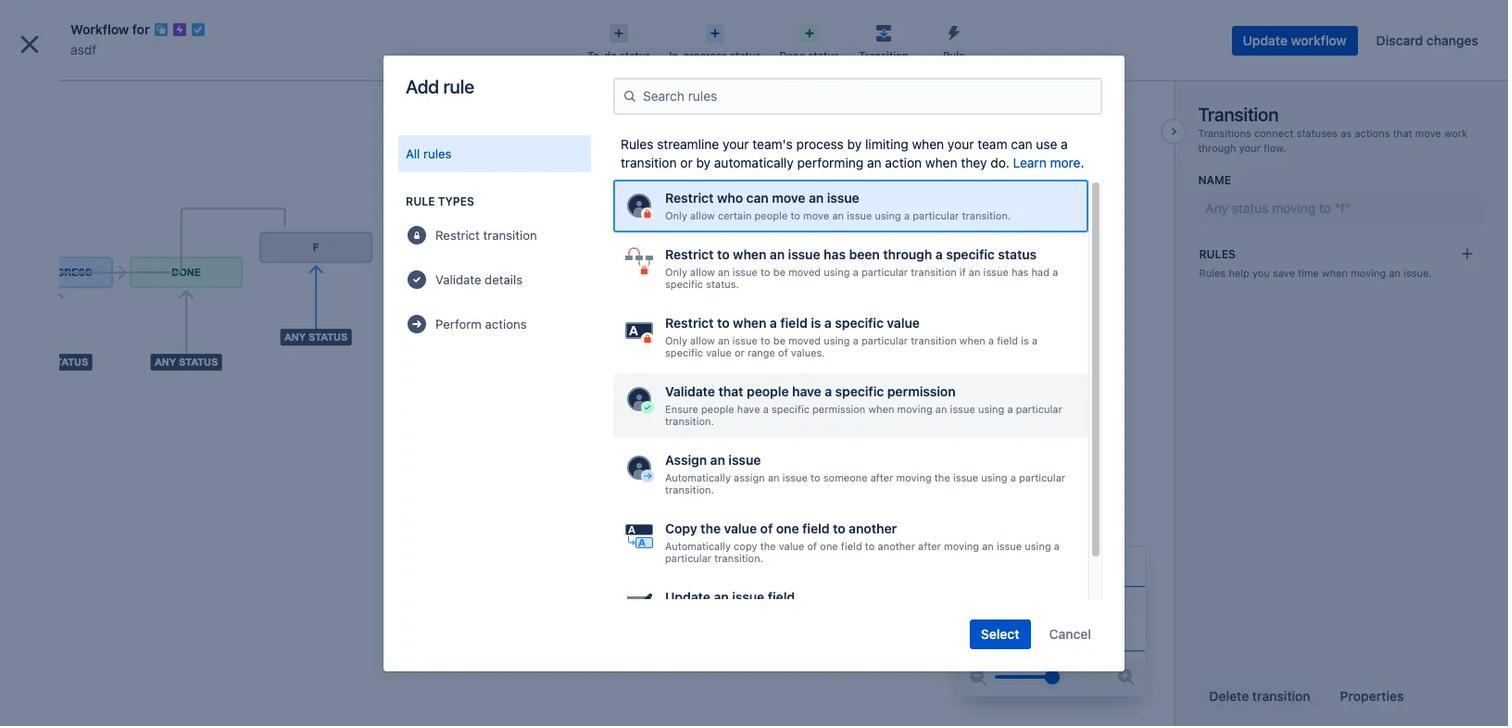 Task type: locate. For each thing, give the bounding box(es) containing it.
transition. down they
[[962, 209, 1011, 221]]

1 only from the top
[[665, 209, 688, 221]]

transition for transition
[[859, 49, 909, 61]]

0 horizontal spatial by
[[696, 155, 711, 170]]

can inside rules streamline your team's process by limiting when your team can use a transition or by automatically performing an action when they do.
[[1011, 136, 1033, 152]]

transition. up 'update an issue field' on the bottom
[[715, 552, 764, 564]]

validate inside validate that people have a specific permission ensure people have a specific permission when moving an issue using a particular transition.
[[665, 384, 715, 399]]

1 horizontal spatial rule
[[943, 49, 965, 61]]

1 vertical spatial actions
[[485, 317, 527, 332]]

time
[[1298, 267, 1320, 279]]

restrict for restrict to when an issue has been through a specific status
[[665, 246, 714, 262]]

2 vertical spatial allow
[[690, 334, 715, 347]]

0 vertical spatial rule
[[943, 49, 965, 61]]

can right who
[[747, 190, 769, 206]]

moved right range
[[789, 334, 821, 347]]

after inside copy the value of one field to another automatically copy the value of one field to another after moving an issue using a particular transition.
[[918, 540, 941, 552]]

2 vertical spatial only
[[665, 334, 688, 347]]

of right the 'copy'
[[808, 540, 817, 552]]

rules inside rules streamline your team's process by limiting when your team can use a transition or by automatically performing an action when they do.
[[621, 136, 654, 152]]

done
[[780, 49, 806, 61]]

to down someone
[[833, 521, 846, 537]]

restrict inside restrict to when a field is a specific value only allow an issue to be moved using a particular transition when a field is a specific value or range of values.
[[665, 315, 714, 331]]

move left work
[[1416, 127, 1442, 139]]

automatically down assign
[[665, 472, 731, 484]]

delete
[[1210, 689, 1249, 704]]

create button
[[675, 11, 738, 41]]

2 allow from the top
[[690, 266, 715, 278]]

actions down details
[[485, 317, 527, 332]]

status right 'do'
[[620, 49, 651, 61]]

1 vertical spatial update
[[665, 589, 711, 605]]

when inside restrict to when an issue has been through a specific status only allow an issue to be moved using a particular transition if an issue has had a specific status.
[[733, 246, 767, 262]]

an inside validate that people have a specific permission ensure people have a specific permission when moving an issue using a particular transition.
[[936, 403, 947, 415]]

that
[[1393, 127, 1413, 139], [719, 384, 744, 399]]

issue
[[827, 190, 860, 206], [847, 209, 872, 221], [788, 246, 821, 262], [733, 266, 758, 278], [984, 266, 1009, 278], [733, 334, 758, 347], [950, 403, 976, 415], [729, 452, 761, 468], [783, 472, 808, 484], [953, 472, 979, 484], [997, 540, 1022, 552], [732, 589, 765, 605]]

through inside restrict to when an issue has been through a specific status only allow an issue to be moved using a particular transition if an issue has had a specific status.
[[883, 246, 932, 262]]

be inside restrict to when an issue has been through a specific status only allow an issue to be moved using a particular transition if an issue has had a specific status.
[[774, 266, 786, 278]]

restrict left who
[[665, 190, 714, 206]]

1 horizontal spatial after
[[918, 540, 941, 552]]

rules for help
[[1200, 267, 1226, 279]]

your
[[723, 136, 749, 152], [948, 136, 974, 152], [1240, 142, 1261, 154]]

1 vertical spatial that
[[719, 384, 744, 399]]

asdf
[[70, 42, 96, 57], [56, 81, 83, 96]]

update for update workflow
[[1243, 32, 1288, 48]]

any
[[1206, 201, 1229, 216]]

when left they
[[926, 155, 958, 170]]

0 vertical spatial moved
[[789, 266, 821, 278]]

move inside transition transitions connect statuses as actions that move work through your flow.
[[1416, 127, 1442, 139]]

done status button
[[771, 19, 849, 63]]

0 vertical spatial move
[[1416, 127, 1442, 139]]

0 horizontal spatial can
[[747, 190, 769, 206]]

the inside the assign an issue automatically assign an issue to someone after moving the issue using a particular transition.
[[935, 472, 951, 484]]

0 horizontal spatial types
[[62, 265, 97, 281]]

1 horizontal spatial by
[[848, 136, 862, 152]]

automatically down copy
[[665, 540, 731, 552]]

be left values.
[[774, 334, 786, 347]]

or
[[681, 155, 693, 170], [735, 347, 745, 359]]

0 horizontal spatial update
[[665, 589, 711, 605]]

certain
[[718, 209, 752, 221]]

particular inside the assign an issue automatically assign an issue to someone after moving the issue using a particular transition.
[[1019, 472, 1066, 484]]

1 vertical spatial validate
[[665, 384, 715, 399]]

value right the 'copy'
[[779, 540, 805, 552]]

0 vertical spatial automatically
[[665, 472, 731, 484]]

actions
[[1355, 127, 1391, 139], [485, 317, 527, 332]]

Search field
[[1156, 11, 1342, 41]]

an inside button
[[714, 589, 729, 605]]

2 vertical spatial people
[[701, 403, 735, 415]]

0 vertical spatial of
[[778, 347, 788, 359]]

transition up "search rules" text field
[[859, 49, 909, 61]]

1 vertical spatial only
[[665, 266, 688, 278]]

through down the transitions
[[1199, 142, 1237, 154]]

connect
[[1255, 127, 1294, 139]]

validate up ensure
[[665, 384, 715, 399]]

when right time at the top of page
[[1322, 267, 1348, 279]]

rule types group
[[398, 180, 591, 350]]

rules left streamline
[[621, 136, 654, 152]]

status inside popup button
[[620, 49, 651, 61]]

you
[[1253, 267, 1270, 279]]

0 vertical spatial through
[[1199, 142, 1237, 154]]

1 horizontal spatial that
[[1393, 127, 1413, 139]]

all rules
[[406, 146, 452, 161]]

1 horizontal spatial of
[[778, 347, 788, 359]]

to left someone
[[811, 472, 821, 484]]

to down status.
[[717, 315, 730, 331]]

be inside restrict to when a field is a specific value only allow an issue to be moved using a particular transition when a field is a specific value or range of values.
[[774, 334, 786, 347]]

is
[[811, 315, 821, 331], [1021, 334, 1029, 347]]

restrict inside button
[[436, 228, 480, 243]]

when inside validate that people have a specific permission ensure people have a specific permission when moving an issue using a particular transition.
[[869, 403, 895, 415]]

1 vertical spatial transition
[[1199, 104, 1279, 125]]

people inside restrict who can move an issue only allow certain people to move an issue using a particular transition.
[[755, 209, 788, 221]]

update
[[1243, 32, 1288, 48], [665, 589, 711, 605]]

issue
[[26, 265, 59, 281]]

2 horizontal spatial of
[[808, 540, 817, 552]]

0 vertical spatial have
[[792, 384, 822, 399]]

an inside restrict to when a field is a specific value only allow an issue to be moved using a particular transition when a field is a specific value or range of values.
[[718, 334, 730, 347]]

types up restrict transition
[[438, 195, 474, 208]]

moved inside restrict to when an issue has been through a specific status only allow an issue to be moved using a particular transition if an issue has had a specific status.
[[789, 266, 821, 278]]

your up automatically
[[723, 136, 749, 152]]

1 allow from the top
[[690, 209, 715, 221]]

move
[[1416, 127, 1442, 139], [772, 190, 806, 206], [803, 209, 830, 221]]

validate up perform
[[436, 272, 481, 287]]

or inside rules streamline your team's process by limiting when your team can use a transition or by automatically performing an action when they do.
[[681, 155, 693, 170]]

to up status.
[[717, 246, 730, 262]]

1 horizontal spatial permission
[[888, 384, 956, 399]]

rule inside 'popup button'
[[943, 49, 965, 61]]

process
[[797, 136, 844, 152]]

0 vertical spatial after
[[871, 472, 894, 484]]

move down automatically
[[772, 190, 806, 206]]

restrict inside restrict who can move an issue only allow certain people to move an issue using a particular transition.
[[665, 190, 714, 206]]

1 vertical spatial the
[[701, 521, 721, 537]]

0 horizontal spatial through
[[883, 246, 932, 262]]

transition up the transitions
[[1199, 104, 1279, 125]]

1 vertical spatial moved
[[789, 334, 821, 347]]

0 vertical spatial has
[[824, 246, 846, 262]]

transition
[[621, 155, 677, 170], [483, 228, 537, 243], [911, 266, 957, 278], [911, 334, 957, 347], [1253, 689, 1311, 704]]

rules
[[621, 136, 654, 152], [1200, 248, 1236, 262], [1200, 267, 1226, 279]]

1 be from the top
[[774, 266, 786, 278]]

1 horizontal spatial is
[[1021, 334, 1029, 347]]

types right issue
[[62, 265, 97, 281]]

0 vertical spatial transition
[[859, 49, 909, 61]]

2 horizontal spatial your
[[1240, 142, 1261, 154]]

update an issue field
[[665, 589, 795, 605]]

people down range
[[747, 384, 789, 399]]

2 only from the top
[[665, 266, 688, 278]]

or down streamline
[[681, 155, 693, 170]]

by up the performing
[[848, 136, 862, 152]]

actions right as
[[1355, 127, 1391, 139]]

0 vertical spatial rules
[[621, 136, 654, 152]]

restrict down status.
[[665, 315, 714, 331]]

1 horizontal spatial update
[[1243, 32, 1288, 48]]

through inside transition transitions connect statuses as actions that move work through your flow.
[[1199, 142, 1237, 154]]

of right range
[[778, 347, 788, 359]]

restrict to when an issue has been through a specific status only allow an issue to be moved using a particular transition if an issue has had a specific status.
[[665, 246, 1059, 290]]

specific up ensure
[[665, 347, 703, 359]]

1 vertical spatial have
[[737, 403, 760, 415]]

2 horizontal spatial the
[[935, 472, 951, 484]]

2 be from the top
[[774, 334, 786, 347]]

through right 'been'
[[883, 246, 932, 262]]

have down values.
[[792, 384, 822, 399]]

transition. up assign
[[665, 415, 714, 427]]

1 vertical spatial types
[[62, 265, 97, 281]]

has left 'been'
[[824, 246, 846, 262]]

rules up help
[[1200, 248, 1236, 262]]

status inside restrict to when an issue has been through a specific status only allow an issue to be moved using a particular transition if an issue has had a specific status.
[[998, 246, 1037, 262]]

when up the assign an issue automatically assign an issue to someone after moving the issue using a particular transition.
[[869, 403, 895, 415]]

team
[[978, 136, 1008, 152]]

moved inside restrict to when a field is a specific value only allow an issue to be moved using a particular transition when a field is a specific value or range of values.
[[789, 334, 821, 347]]

validate inside button
[[436, 272, 481, 287]]

to inside restrict who can move an issue only allow certain people to move an issue using a particular transition.
[[791, 209, 801, 221]]

1 vertical spatial automatically
[[665, 540, 731, 552]]

transition. inside validate that people have a specific permission ensure people have a specific permission when moving an issue using a particular transition.
[[665, 415, 714, 427]]

another
[[849, 521, 897, 537], [878, 540, 915, 552]]

of down assign
[[760, 521, 773, 537]]

restrict transition button
[[398, 217, 591, 254]]

rule inside group
[[406, 195, 435, 208]]

rule
[[943, 49, 965, 61], [406, 195, 435, 208]]

0 vertical spatial that
[[1393, 127, 1413, 139]]

3 only from the top
[[665, 334, 688, 347]]

.
[[1081, 155, 1085, 170]]

0 vertical spatial update
[[1243, 32, 1288, 48]]

moving inside copy the value of one field to another automatically copy the value of one field to another after moving an issue using a particular transition.
[[944, 540, 980, 552]]

restrict inside restrict to when an issue has been through a specific status only allow an issue to be moved using a particular transition if an issue has had a specific status.
[[665, 246, 714, 262]]

1 vertical spatial permission
[[813, 403, 866, 415]]

permission down values.
[[813, 403, 866, 415]]

can
[[1011, 136, 1033, 152], [747, 190, 769, 206]]

after
[[871, 472, 894, 484], [918, 540, 941, 552]]

workflow for
[[70, 21, 150, 37]]

transition inside popup button
[[859, 49, 909, 61]]

particular inside restrict who can move an issue only allow certain people to move an issue using a particular transition.
[[913, 209, 959, 221]]

transition. inside restrict who can move an issue only allow certain people to move an issue using a particular transition.
[[962, 209, 1011, 221]]

of
[[778, 347, 788, 359], [760, 521, 773, 537], [808, 540, 817, 552]]

moving inside validate that people have a specific permission ensure people have a specific permission when moving an issue using a particular transition.
[[898, 403, 933, 415]]

1 vertical spatial rule
[[406, 195, 435, 208]]

0 horizontal spatial that
[[719, 384, 744, 399]]

has left had
[[1012, 266, 1029, 278]]

validate details
[[436, 272, 523, 287]]

rule for rule
[[943, 49, 965, 61]]

1 automatically from the top
[[665, 472, 731, 484]]

0 horizontal spatial rule
[[406, 195, 435, 208]]

range
[[748, 347, 776, 359]]

validate for that
[[665, 384, 715, 399]]

1 horizontal spatial or
[[735, 347, 745, 359]]

1 vertical spatial through
[[883, 246, 932, 262]]

perform
[[436, 317, 482, 332]]

1 moved from the top
[[789, 266, 821, 278]]

permission down restrict to when a field is a specific value only allow an issue to be moved using a particular transition when a field is a specific value or range of values.
[[888, 384, 956, 399]]

update workflow button
[[1232, 26, 1358, 56]]

0 vertical spatial is
[[811, 315, 821, 331]]

to
[[1320, 201, 1332, 216], [791, 209, 801, 221], [717, 246, 730, 262], [761, 266, 771, 278], [717, 315, 730, 331], [761, 334, 771, 347], [811, 472, 821, 484], [833, 521, 846, 537], [865, 540, 875, 552]]

an inside rules streamline your team's process by limiting when your team can use a transition or by automatically performing an action when they do.
[[867, 155, 882, 170]]

1 horizontal spatial types
[[438, 195, 474, 208]]

asdf down workflow
[[70, 42, 96, 57]]

transition.
[[962, 209, 1011, 221], [665, 415, 714, 427], [665, 484, 714, 496], [715, 552, 764, 564]]

asdf down 'asdf' link
[[56, 81, 83, 96]]

when up status.
[[733, 246, 767, 262]]

select
[[981, 626, 1020, 642]]

update for update an issue field
[[665, 589, 711, 605]]

transition inside transition transitions connect statuses as actions that move work through your flow.
[[1199, 104, 1279, 125]]

issue inside restrict to when a field is a specific value only allow an issue to be moved using a particular transition when a field is a specific value or range of values.
[[733, 334, 758, 347]]

0 horizontal spatial of
[[760, 521, 773, 537]]

2 vertical spatial of
[[808, 540, 817, 552]]

automatically inside copy the value of one field to another automatically copy the value of one field to another after moving an issue using a particular transition.
[[665, 540, 731, 552]]

rule right transition popup button
[[943, 49, 965, 61]]

to-
[[588, 49, 604, 61]]

rule down all
[[406, 195, 435, 208]]

restrict up status.
[[665, 246, 714, 262]]

0 horizontal spatial one
[[776, 521, 799, 537]]

more
[[1050, 155, 1081, 170]]

transition. down assign
[[665, 484, 714, 496]]

people right certain
[[755, 209, 788, 221]]

one up 'update an issue field' on the bottom
[[776, 521, 799, 537]]

restrict who can move an issue only allow certain people to move an issue using a particular transition.
[[665, 190, 1011, 221]]

value down restrict to when an issue has been through a specific status only allow an issue to be moved using a particular transition if an issue has had a specific status.
[[887, 315, 920, 331]]

1 vertical spatial after
[[918, 540, 941, 552]]

people right ensure
[[701, 403, 735, 415]]

people
[[755, 209, 788, 221], [747, 384, 789, 399], [701, 403, 735, 415]]

1 horizontal spatial can
[[1011, 136, 1033, 152]]

1 vertical spatial move
[[772, 190, 806, 206]]

automatically inside the assign an issue automatically assign an issue to someone after moving the issue using a particular transition.
[[665, 472, 731, 484]]

limiting
[[866, 136, 909, 152]]

the
[[935, 472, 951, 484], [701, 521, 721, 537], [760, 540, 776, 552]]

allow inside restrict to when an issue has been through a specific status only allow an issue to be moved using a particular transition if an issue has had a specific status.
[[690, 266, 715, 278]]

help
[[1229, 267, 1250, 279]]

1 horizontal spatial through
[[1199, 142, 1237, 154]]

types
[[438, 195, 474, 208], [62, 265, 97, 281]]

0 vertical spatial validate
[[436, 272, 481, 287]]

for
[[132, 21, 150, 37]]

0 vertical spatial or
[[681, 155, 693, 170]]

learn more link
[[1013, 155, 1081, 170]]

1 horizontal spatial the
[[760, 540, 776, 552]]

0 vertical spatial allow
[[690, 209, 715, 221]]

moved down restrict who can move an issue only allow certain people to move an issue using a particular transition.
[[789, 266, 821, 278]]

update inside button
[[665, 589, 711, 605]]

2 moved from the top
[[789, 334, 821, 347]]

2 automatically from the top
[[665, 540, 731, 552]]

0 vertical spatial types
[[438, 195, 474, 208]]

0 horizontal spatial after
[[871, 472, 894, 484]]

2 vertical spatial rules
[[1200, 267, 1226, 279]]

status right done
[[808, 49, 839, 61]]

particular inside restrict to when an issue has been through a specific status only allow an issue to be moved using a particular transition if an issue has had a specific status.
[[862, 266, 908, 278]]

1 horizontal spatial transition
[[1199, 104, 1279, 125]]

0 vertical spatial actions
[[1355, 127, 1391, 139]]

an
[[867, 155, 882, 170], [809, 190, 824, 206], [832, 209, 844, 221], [770, 246, 785, 262], [718, 266, 730, 278], [969, 266, 981, 278], [1389, 267, 1401, 279], [718, 334, 730, 347], [936, 403, 947, 415], [710, 452, 725, 468], [768, 472, 780, 484], [982, 540, 994, 552], [714, 589, 729, 605]]

issue inside validate that people have a specific permission ensure people have a specific permission when moving an issue using a particular transition.
[[950, 403, 976, 415]]

transition
[[859, 49, 909, 61], [1199, 104, 1279, 125]]

restrict
[[665, 190, 714, 206], [436, 228, 480, 243], [665, 246, 714, 262], [665, 315, 714, 331]]

discard changes
[[1377, 32, 1479, 48]]

ensure
[[665, 403, 699, 415]]

group
[[7, 249, 215, 488], [7, 390, 215, 440]]

zoom in image
[[1116, 666, 1138, 689]]

rules left help
[[1200, 267, 1226, 279]]

discard
[[1377, 32, 1424, 48]]

only
[[665, 209, 688, 221], [665, 266, 688, 278], [665, 334, 688, 347]]

by
[[848, 136, 862, 152], [696, 155, 711, 170]]

restrict to when a field is a specific value only allow an issue to be moved using a particular transition when a field is a specific value or range of values.
[[665, 315, 1038, 359]]

only inside restrict to when a field is a specific value only allow an issue to be moved using a particular transition when a field is a specific value or range of values.
[[665, 334, 688, 347]]

1 group from the top
[[7, 249, 215, 488]]

a inside the assign an issue automatically assign an issue to someone after moving the issue using a particular transition.
[[1011, 472, 1016, 484]]

done status
[[780, 49, 839, 61]]

moving
[[1273, 201, 1316, 216], [1351, 267, 1387, 279], [898, 403, 933, 415], [897, 472, 932, 484], [944, 540, 980, 552]]

update an issue field button
[[613, 579, 1089, 644]]

0 vertical spatial asdf
[[70, 42, 96, 57]]

transition inside the rule types group
[[483, 228, 537, 243]]

transition inside rules streamline your team's process by limiting when your team can use a transition or by automatically performing an action when they do.
[[621, 155, 677, 170]]

by down streamline
[[696, 155, 711, 170]]

0 vertical spatial be
[[774, 266, 786, 278]]

move down the performing
[[803, 209, 830, 221]]

1 horizontal spatial have
[[792, 384, 822, 399]]

properties
[[1341, 689, 1404, 704]]

status up had
[[998, 246, 1037, 262]]

types inside group
[[438, 195, 474, 208]]

update inside button
[[1243, 32, 1288, 48]]

rules streamline your team's process by limiting when your team can use a transition or by automatically performing an action when they do.
[[621, 136, 1068, 170]]

can inside restrict who can move an issue only allow certain people to move an issue using a particular transition.
[[747, 190, 769, 206]]

1 vertical spatial has
[[1012, 266, 1029, 278]]

can up learn
[[1011, 136, 1033, 152]]

your up they
[[948, 136, 974, 152]]

3 allow from the top
[[690, 334, 715, 347]]

0 vertical spatial can
[[1011, 136, 1033, 152]]

1 vertical spatial people
[[747, 384, 789, 399]]

0 horizontal spatial or
[[681, 155, 693, 170]]

be
[[774, 266, 786, 278], [774, 334, 786, 347]]

transition inside restrict to when a field is a specific value only allow an issue to be moved using a particular transition when a field is a specific value or range of values.
[[911, 334, 957, 347]]

details
[[485, 272, 523, 287]]

1 vertical spatial allow
[[690, 266, 715, 278]]

specific down restrict to when an issue has been through a specific status only allow an issue to be moved using a particular transition if an issue has had a specific status.
[[835, 315, 884, 331]]

using inside validate that people have a specific permission ensure people have a specific permission when moving an issue using a particular transition.
[[978, 403, 1005, 415]]

only left certain
[[665, 209, 688, 221]]

1 horizontal spatial one
[[820, 540, 838, 552]]

status.
[[706, 278, 739, 290]]

0 horizontal spatial actions
[[485, 317, 527, 332]]

one up update an issue field button
[[820, 540, 838, 552]]

0 horizontal spatial validate
[[436, 272, 481, 287]]

to right certain
[[791, 209, 801, 221]]

your left the flow.
[[1240, 142, 1261, 154]]

jira software image
[[48, 15, 173, 37], [48, 15, 173, 37]]

one
[[776, 521, 799, 537], [820, 540, 838, 552]]

through
[[1199, 142, 1237, 154], [883, 246, 932, 262]]

value left range
[[706, 347, 732, 359]]

using inside restrict to when a field is a specific value only allow an issue to be moved using a particular transition when a field is a specific value or range of values.
[[824, 334, 850, 347]]

0 vertical spatial people
[[755, 209, 788, 221]]

0 horizontal spatial is
[[811, 315, 821, 331]]

that inside validate that people have a specific permission ensure people have a specific permission when moving an issue using a particular transition.
[[719, 384, 744, 399]]

actions inside transition transitions connect statuses as actions that move work through your flow.
[[1355, 127, 1391, 139]]

when
[[912, 136, 944, 152], [926, 155, 958, 170], [733, 246, 767, 262], [1322, 267, 1348, 279], [733, 315, 767, 331], [960, 334, 986, 347], [869, 403, 895, 415]]

particular
[[913, 209, 959, 221], [862, 266, 908, 278], [862, 334, 908, 347], [1016, 403, 1063, 415], [1019, 472, 1066, 484], [665, 552, 712, 564]]

transitions
[[1199, 127, 1252, 139]]

update left workflow
[[1243, 32, 1288, 48]]

restrict down rule types
[[436, 228, 480, 243]]

or left range
[[735, 347, 745, 359]]

be right status.
[[774, 266, 786, 278]]

have down range
[[737, 403, 760, 415]]

only left status.
[[665, 266, 688, 278]]

issue.
[[1404, 267, 1432, 279]]

1 horizontal spatial validate
[[665, 384, 715, 399]]

particular inside restrict to when a field is a specific value only allow an issue to be moved using a particular transition when a field is a specific value or range of values.
[[862, 334, 908, 347]]

update down copy
[[665, 589, 711, 605]]

rules for streamline
[[621, 136, 654, 152]]

1 vertical spatial by
[[696, 155, 711, 170]]

only up ensure
[[665, 334, 688, 347]]



Task type: vqa. For each thing, say whether or not it's contained in the screenshot.
Banner
no



Task type: describe. For each thing, give the bounding box(es) containing it.
1 vertical spatial of
[[760, 521, 773, 537]]

task link
[[7, 347, 215, 384]]

using inside restrict to when an issue has been through a specific status only allow an issue to be moved using a particular transition if an issue has had a specific status.
[[824, 266, 850, 278]]

validate details button
[[398, 261, 591, 298]]

filter rules group
[[398, 135, 591, 350]]

using inside copy the value of one field to another automatically copy the value of one field to another after moving an issue using a particular transition.
[[1025, 540, 1051, 552]]

allow inside restrict to when a field is a specific value only allow an issue to be moved using a particular transition when a field is a specific value or range of values.
[[690, 334, 715, 347]]

assign
[[665, 452, 707, 468]]

group containing issue types
[[7, 249, 215, 488]]

copy
[[734, 540, 758, 552]]

status right any
[[1232, 201, 1269, 216]]

if
[[960, 266, 966, 278]]

any status moving to "f"
[[1206, 201, 1352, 216]]

in-progress status button
[[660, 19, 771, 63]]

transition for transition transitions connect statuses as actions that move work through your flow.
[[1199, 104, 1279, 125]]

validate that people have a specific permission ensure people have a specific permission when moving an issue using a particular transition.
[[665, 384, 1063, 427]]

add rule dialog
[[384, 56, 1125, 672]]

field inside button
[[768, 589, 795, 605]]

add rule
[[406, 76, 474, 97]]

add rule image
[[1461, 247, 1476, 262]]

of inside restrict to when a field is a specific value only allow an issue to be moved using a particular transition when a field is a specific value or range of values.
[[778, 347, 788, 359]]

when up range
[[733, 315, 767, 331]]

restrict for restrict to when a field is a specific value
[[665, 315, 714, 331]]

allow inside restrict who can move an issue only allow certain people to move an issue using a particular transition.
[[690, 209, 715, 221]]

name
[[1199, 174, 1232, 188]]

team's
[[753, 136, 793, 152]]

rule
[[443, 76, 474, 97]]

do
[[604, 49, 617, 61]]

assign
[[734, 472, 765, 484]]

cancel
[[1049, 626, 1092, 642]]

rules
[[424, 146, 452, 161]]

as
[[1341, 127, 1352, 139]]

types for rule types
[[438, 195, 474, 208]]

restrict transition
[[436, 228, 537, 243]]

0 horizontal spatial permission
[[813, 403, 866, 415]]

use
[[1036, 136, 1058, 152]]

rule for rule types
[[406, 195, 435, 208]]

1 horizontal spatial has
[[1012, 266, 1029, 278]]

actions inside button
[[485, 317, 527, 332]]

0 horizontal spatial your
[[723, 136, 749, 152]]

asdf link
[[70, 39, 96, 61]]

all rules button
[[398, 135, 591, 172]]

to left values.
[[761, 334, 771, 347]]

transition inside restrict to when an issue has been through a specific status only allow an issue to be moved using a particular transition if an issue has had a specific status.
[[911, 266, 957, 278]]

using inside the assign an issue automatically assign an issue to someone after moving the issue using a particular transition.
[[982, 472, 1008, 484]]

rule button
[[919, 19, 990, 63]]

close workflow editor image
[[15, 30, 44, 59]]

types for issue types
[[62, 265, 97, 281]]

perform actions button
[[398, 306, 591, 343]]

0 vertical spatial one
[[776, 521, 799, 537]]

after inside the assign an issue automatically assign an issue to someone after moving the issue using a particular transition.
[[871, 472, 894, 484]]

values.
[[791, 347, 825, 359]]

someone
[[824, 472, 868, 484]]

to right status.
[[761, 266, 771, 278]]

specific down restrict to when a field is a specific value only allow an issue to be moved using a particular transition when a field is a specific value or range of values.
[[836, 384, 884, 399]]

2 vertical spatial the
[[760, 540, 776, 552]]

perform actions
[[436, 317, 527, 332]]

in-
[[669, 49, 683, 61]]

select a rule element
[[613, 180, 1089, 644]]

restrict for restrict who can move an issue
[[665, 190, 714, 206]]

transition. inside copy the value of one field to another automatically copy the value of one field to another after moving an issue using a particular transition.
[[715, 552, 764, 564]]

had
[[1032, 266, 1050, 278]]

using inside restrict who can move an issue only allow certain people to move an issue using a particular transition.
[[875, 209, 901, 221]]

specific down values.
[[772, 403, 810, 415]]

a inside restrict who can move an issue only allow certain people to move an issue using a particular transition.
[[904, 209, 910, 221]]

0 vertical spatial permission
[[888, 384, 956, 399]]

do.
[[991, 155, 1010, 170]]

issue inside button
[[732, 589, 765, 605]]

0 horizontal spatial have
[[737, 403, 760, 415]]

to inside the assign an issue automatically assign an issue to someone after moving the issue using a particular transition.
[[811, 472, 821, 484]]

0 horizontal spatial the
[[701, 521, 721, 537]]

only inside restrict to when an issue has been through a specific status only allow an issue to be moved using a particular transition if an issue has had a specific status.
[[665, 266, 688, 278]]

0 horizontal spatial has
[[824, 246, 846, 262]]

your inside transition transitions connect statuses as actions that move work through your flow.
[[1240, 142, 1261, 154]]

1 horizontal spatial your
[[948, 136, 974, 152]]

flow.
[[1264, 142, 1286, 154]]

only inside restrict who can move an issue only allow certain people to move an issue using a particular transition.
[[665, 209, 688, 221]]

Zoom level range field
[[996, 659, 1111, 696]]

streamline
[[657, 136, 719, 152]]

2 group from the top
[[7, 390, 215, 440]]

workflow
[[1291, 32, 1347, 48]]

or inside restrict to when a field is a specific value only allow an issue to be moved using a particular transition when a field is a specific value or range of values.
[[735, 347, 745, 359]]

when down if
[[960, 334, 986, 347]]

action
[[885, 155, 922, 170]]

transition transitions connect statuses as actions that move work through your flow.
[[1199, 104, 1468, 154]]

changes
[[1427, 32, 1479, 48]]

task
[[70, 357, 98, 372]]

zoom out image
[[968, 666, 990, 689]]

add
[[406, 76, 439, 97]]

to-do status
[[588, 49, 651, 61]]

value up the 'copy'
[[724, 521, 757, 537]]

delete transition button
[[1199, 682, 1322, 712]]

discard changes button
[[1366, 26, 1490, 56]]

performing
[[797, 155, 864, 170]]

all
[[406, 146, 420, 161]]

to-do status button
[[578, 19, 660, 63]]

moving inside the assign an issue automatically assign an issue to someone after moving the issue using a particular transition.
[[897, 472, 932, 484]]

to up update an issue field button
[[865, 540, 875, 552]]

particular inside validate that people have a specific permission ensure people have a specific permission when moving an issue using a particular transition.
[[1016, 403, 1063, 415]]

copy the value of one field to another automatically copy the value of one field to another after moving an issue using a particular transition.
[[665, 521, 1060, 564]]

that inside transition transitions connect statuses as actions that move work through your flow.
[[1393, 127, 1413, 139]]

particular inside copy the value of one field to another automatically copy the value of one field to another after moving an issue using a particular transition.
[[665, 552, 712, 564]]

1 vertical spatial another
[[878, 540, 915, 552]]

automatically
[[714, 155, 794, 170]]

you're in the workflow viewfinder, use the arrow keys to move it element
[[960, 548, 1146, 659]]

1 vertical spatial is
[[1021, 334, 1029, 347]]

issue inside copy the value of one field to another automatically copy the value of one field to another after moving an issue using a particular transition.
[[997, 540, 1022, 552]]

update workflow
[[1243, 32, 1347, 48]]

who
[[717, 190, 743, 206]]

0 vertical spatial by
[[848, 136, 862, 152]]

delete transition
[[1210, 689, 1311, 704]]

2 vertical spatial move
[[803, 209, 830, 221]]

primary element
[[11, 0, 1156, 52]]

"f"
[[1335, 201, 1352, 216]]

create banner
[[0, 0, 1509, 52]]

specific left status.
[[665, 278, 703, 290]]

a inside copy the value of one field to another automatically copy the value of one field to another after moving an issue using a particular transition.
[[1054, 540, 1060, 552]]

an inside copy the value of one field to another automatically copy the value of one field to another after moving an issue using a particular transition.
[[982, 540, 994, 552]]

create
[[686, 18, 727, 33]]

Search rules text field
[[638, 80, 1093, 113]]

workflow
[[70, 21, 129, 37]]

a inside rules streamline your team's process by limiting when your team can use a transition or by automatically performing an action when they do.
[[1061, 136, 1068, 152]]

select button
[[970, 620, 1031, 650]]

rules help you save time when moving an issue.
[[1200, 267, 1432, 279]]

learn more .
[[1013, 155, 1085, 170]]

issue types
[[26, 265, 97, 281]]

cancel button
[[1038, 620, 1103, 650]]

specific up if
[[946, 246, 995, 262]]

work
[[1445, 127, 1468, 139]]

they
[[961, 155, 987, 170]]

in-progress status
[[669, 49, 761, 61]]

transition. inside the assign an issue automatically assign an issue to someone after moving the issue using a particular transition.
[[665, 484, 714, 496]]

status right progress
[[730, 49, 761, 61]]

properties button
[[1329, 682, 1415, 712]]

statuses
[[1297, 127, 1338, 139]]

assign an issue automatically assign an issue to someone after moving the issue using a particular transition.
[[665, 452, 1066, 496]]

transition button
[[849, 19, 919, 63]]

rule types
[[406, 195, 474, 208]]

0 vertical spatial another
[[849, 521, 897, 537]]

been
[[849, 246, 880, 262]]

when up action
[[912, 136, 944, 152]]

1 vertical spatial rules
[[1200, 248, 1236, 262]]

validate for details
[[436, 272, 481, 287]]

to left "f"
[[1320, 201, 1332, 216]]

save
[[1273, 267, 1295, 279]]

1 vertical spatial asdf
[[56, 81, 83, 96]]

1 vertical spatial one
[[820, 540, 838, 552]]



